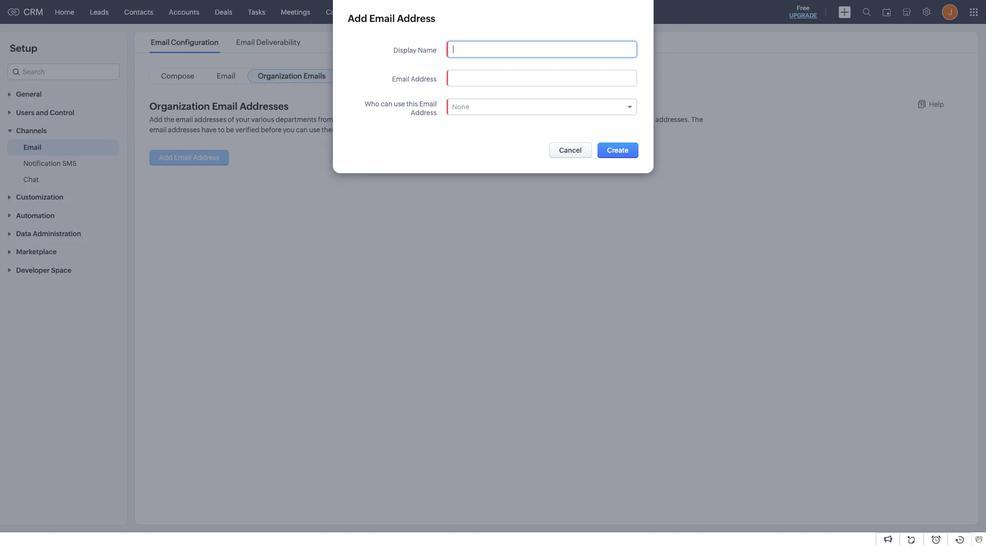 Task type: locate. For each thing, give the bounding box(es) containing it.
profile element
[[937, 0, 964, 24]]

2 vertical spatial use
[[309, 126, 320, 134]]

1 vertical spatial email link
[[23, 143, 41, 152]]

addresses left have
[[168, 126, 200, 134]]

0 vertical spatial you
[[355, 116, 367, 124]]

none
[[452, 103, 469, 111]]

can right who
[[381, 100, 393, 108]]

2 vertical spatial address
[[411, 109, 437, 117]]

leads
[[90, 8, 109, 16]]

search element
[[857, 0, 877, 24]]

use down from
[[309, 126, 320, 134]]

1 horizontal spatial organization
[[258, 72, 302, 80]]

email right this
[[419, 100, 437, 108]]

1 horizontal spatial the
[[578, 116, 589, 124]]

1 vertical spatial you
[[283, 126, 295, 134]]

'from'
[[590, 116, 610, 124]]

the right as
[[578, 116, 589, 124]]

upgrade
[[789, 12, 817, 19]]

email link
[[207, 69, 246, 83], [23, 143, 41, 152]]

address up display name
[[397, 13, 436, 24]]

you
[[355, 116, 367, 124], [283, 126, 295, 134]]

address up this
[[411, 75, 437, 83]]

2 vertical spatial can
[[296, 126, 308, 134]]

addresses left as
[[537, 116, 569, 124]]

as
[[570, 116, 577, 124]]

the
[[691, 116, 703, 124]]

deals link
[[207, 0, 240, 24]]

email down tasks link at the left of the page
[[236, 38, 255, 46]]

email
[[369, 13, 395, 24], [151, 38, 170, 46], [236, 38, 255, 46], [217, 72, 235, 80], [392, 75, 410, 83], [419, 100, 437, 108], [212, 101, 238, 112], [23, 144, 41, 151]]

0 vertical spatial email
[[176, 116, 193, 124]]

use left this
[[394, 100, 405, 108]]

various
[[251, 116, 274, 124]]

0 horizontal spatial email link
[[23, 143, 41, 152]]

1 vertical spatial organization
[[149, 101, 210, 112]]

add the email addresses of your various departments from which you send and receive customer emails. you can use these addresses as the 'from' and 'reply to' addresses. the email addresses have to be verified before you can use them.
[[149, 116, 703, 134]]

before
[[261, 126, 282, 134]]

notification sms link
[[23, 159, 77, 168]]

contacts
[[124, 8, 153, 16]]

you down 'departments'
[[283, 126, 295, 134]]

home
[[55, 8, 74, 16]]

email address
[[392, 75, 437, 83]]

organization
[[258, 72, 302, 80], [149, 101, 210, 112]]

tasks
[[248, 8, 265, 16]]

1 vertical spatial address
[[411, 75, 437, 83]]

chat link
[[23, 175, 39, 185]]

1 horizontal spatial email link
[[207, 69, 246, 83]]

add
[[348, 13, 367, 24], [149, 116, 163, 124]]

leads link
[[82, 0, 117, 24]]

the
[[164, 116, 174, 124], [578, 116, 589, 124]]

who can use this email address
[[365, 100, 437, 117]]

organization down deliverability
[[258, 72, 302, 80]]

0 horizontal spatial use
[[309, 126, 320, 134]]

emails
[[304, 72, 326, 80]]

list
[[142, 32, 309, 53]]

cancel button
[[549, 143, 592, 158]]

0 horizontal spatial organization
[[149, 101, 210, 112]]

0 horizontal spatial the
[[164, 116, 174, 124]]

organization down compose link
[[149, 101, 210, 112]]

0 horizontal spatial you
[[283, 126, 295, 134]]

0 horizontal spatial add
[[149, 116, 163, 124]]

1 vertical spatial add
[[149, 116, 163, 124]]

and left 'reply
[[612, 116, 624, 124]]

help
[[929, 101, 944, 108]]

tasks link
[[240, 0, 273, 24]]

1 horizontal spatial email
[[176, 116, 193, 124]]

add right the calls
[[348, 13, 367, 24]]

email inside who can use this email address
[[419, 100, 437, 108]]

1 horizontal spatial use
[[394, 100, 405, 108]]

your
[[236, 116, 250, 124]]

0 vertical spatial add
[[348, 13, 367, 24]]

can down 'departments'
[[296, 126, 308, 134]]

can
[[381, 100, 393, 108], [492, 116, 504, 124], [296, 126, 308, 134]]

0 vertical spatial organization
[[258, 72, 302, 80]]

address inside who can use this email address
[[411, 109, 437, 117]]

organization emails
[[258, 72, 326, 80]]

organization for organization emails
[[258, 72, 302, 80]]

setup
[[10, 42, 37, 54]]

channels button
[[0, 121, 127, 140]]

1 horizontal spatial and
[[612, 116, 624, 124]]

can right you
[[492, 116, 504, 124]]

notification sms
[[23, 160, 77, 168]]

meetings
[[281, 8, 310, 16]]

email deliverability link
[[235, 38, 302, 46]]

calendar image
[[883, 8, 891, 16]]

reports link
[[349, 0, 390, 24]]

address down this
[[411, 109, 437, 117]]

calls
[[326, 8, 341, 16]]

None text field
[[447, 42, 637, 57], [447, 70, 637, 86], [447, 42, 637, 57], [447, 70, 637, 86]]

email
[[176, 116, 193, 124], [149, 126, 167, 134]]

0 horizontal spatial can
[[296, 126, 308, 134]]

0 horizontal spatial and
[[385, 116, 398, 124]]

1 horizontal spatial add
[[348, 13, 367, 24]]

2 horizontal spatial can
[[492, 116, 504, 124]]

addresses up have
[[194, 116, 226, 124]]

addresses.
[[656, 116, 690, 124]]

1 vertical spatial use
[[505, 116, 516, 124]]

0 vertical spatial address
[[397, 13, 436, 24]]

you left send
[[355, 116, 367, 124]]

to
[[218, 126, 225, 134]]

use
[[394, 100, 405, 108], [505, 116, 516, 124], [309, 126, 320, 134]]

1 the from the left
[[164, 116, 174, 124]]

1 horizontal spatial can
[[381, 100, 393, 108]]

organization emails link
[[248, 69, 336, 83]]

organization for organization email addresses
[[149, 101, 210, 112]]

reports
[[357, 8, 382, 16]]

0 vertical spatial can
[[381, 100, 393, 108]]

1 vertical spatial can
[[492, 116, 504, 124]]

create menu image
[[839, 6, 851, 18]]

email link up organization email addresses
[[207, 69, 246, 83]]

you
[[479, 116, 491, 124]]

add down compose link
[[149, 116, 163, 124]]

send
[[369, 116, 384, 124]]

channels
[[16, 127, 47, 135]]

name
[[418, 46, 437, 54]]

add inside add the email addresses of your various departments from which you send and receive customer emails. you can use these addresses as the 'from' and 'reply to' addresses. the email addresses have to be verified before you can use them.
[[149, 116, 163, 124]]

addresses
[[240, 101, 289, 112]]

0 vertical spatial use
[[394, 100, 405, 108]]

email left 'campaigns'
[[369, 13, 395, 24]]

and
[[385, 116, 398, 124], [612, 116, 624, 124]]

home link
[[47, 0, 82, 24]]

email link down channels on the top of page
[[23, 143, 41, 152]]

campaigns link
[[390, 0, 442, 24]]

departments
[[276, 116, 317, 124]]

2 horizontal spatial use
[[505, 116, 516, 124]]

addresses
[[194, 116, 226, 124], [537, 116, 569, 124], [168, 126, 200, 134]]

have
[[202, 126, 217, 134]]

use left the "these"
[[505, 116, 516, 124]]

and right send
[[385, 116, 398, 124]]

address
[[397, 13, 436, 24], [411, 75, 437, 83], [411, 109, 437, 117]]

the down compose link
[[164, 116, 174, 124]]

use inside who can use this email address
[[394, 100, 405, 108]]

email down channels on the top of page
[[23, 144, 41, 151]]

accounts link
[[161, 0, 207, 24]]

add email address
[[348, 13, 436, 24]]

1 vertical spatial email
[[149, 126, 167, 134]]

compose
[[161, 72, 194, 80]]



Task type: describe. For each thing, give the bounding box(es) containing it.
customer
[[423, 116, 454, 124]]

search image
[[863, 8, 871, 16]]

add for add email address
[[348, 13, 367, 24]]

free upgrade
[[789, 4, 817, 19]]

crm link
[[8, 7, 43, 17]]

email deliverability
[[236, 38, 301, 46]]

0 horizontal spatial email
[[149, 126, 167, 134]]

email inside channels region
[[23, 144, 41, 151]]

channels region
[[0, 140, 127, 188]]

cancel
[[559, 146, 582, 154]]

profile image
[[942, 4, 958, 20]]

notification
[[23, 160, 61, 168]]

which
[[335, 116, 354, 124]]

to'
[[646, 116, 654, 124]]

1 horizontal spatial you
[[355, 116, 367, 124]]

sms
[[62, 160, 77, 168]]

this
[[407, 100, 418, 108]]

email configuration link
[[149, 38, 220, 46]]

verified
[[236, 126, 259, 134]]

email up of
[[212, 101, 238, 112]]

calls link
[[318, 0, 349, 24]]

compose link
[[151, 69, 205, 83]]

add for add the email addresses of your various departments from which you send and receive customer emails. you can use these addresses as the 'from' and 'reply to' addresses. the email addresses have to be verified before you can use them.
[[149, 116, 163, 124]]

2 and from the left
[[612, 116, 624, 124]]

display
[[394, 46, 417, 54]]

0 vertical spatial email link
[[207, 69, 246, 83]]

chat
[[23, 176, 39, 184]]

organization email addresses
[[149, 101, 289, 112]]

create button
[[598, 143, 638, 158]]

campaigns
[[398, 8, 434, 16]]

be
[[226, 126, 234, 134]]

configuration
[[171, 38, 219, 46]]

2 the from the left
[[578, 116, 589, 124]]

create
[[607, 146, 629, 154]]

accounts
[[169, 8, 199, 16]]

create menu element
[[833, 0, 857, 24]]

meetings link
[[273, 0, 318, 24]]

free
[[797, 4, 810, 12]]

'reply
[[625, 116, 645, 124]]

receive
[[399, 116, 422, 124]]

deliverability
[[256, 38, 301, 46]]

deals
[[215, 8, 232, 16]]

display name
[[394, 46, 437, 54]]

list containing email configuration
[[142, 32, 309, 53]]

who
[[365, 100, 379, 108]]

email configuration
[[151, 38, 219, 46]]

them.
[[322, 126, 341, 134]]

from
[[318, 116, 333, 124]]

email left configuration
[[151, 38, 170, 46]]

email up this
[[392, 75, 410, 83]]

these
[[518, 116, 535, 124]]

emails.
[[455, 116, 478, 124]]

of
[[228, 116, 234, 124]]

crm
[[23, 7, 43, 17]]

contacts link
[[117, 0, 161, 24]]

can inside who can use this email address
[[381, 100, 393, 108]]

1 and from the left
[[385, 116, 398, 124]]

email up organization email addresses
[[217, 72, 235, 80]]



Task type: vqa. For each thing, say whether or not it's contained in the screenshot.
Who can use this Email Address
yes



